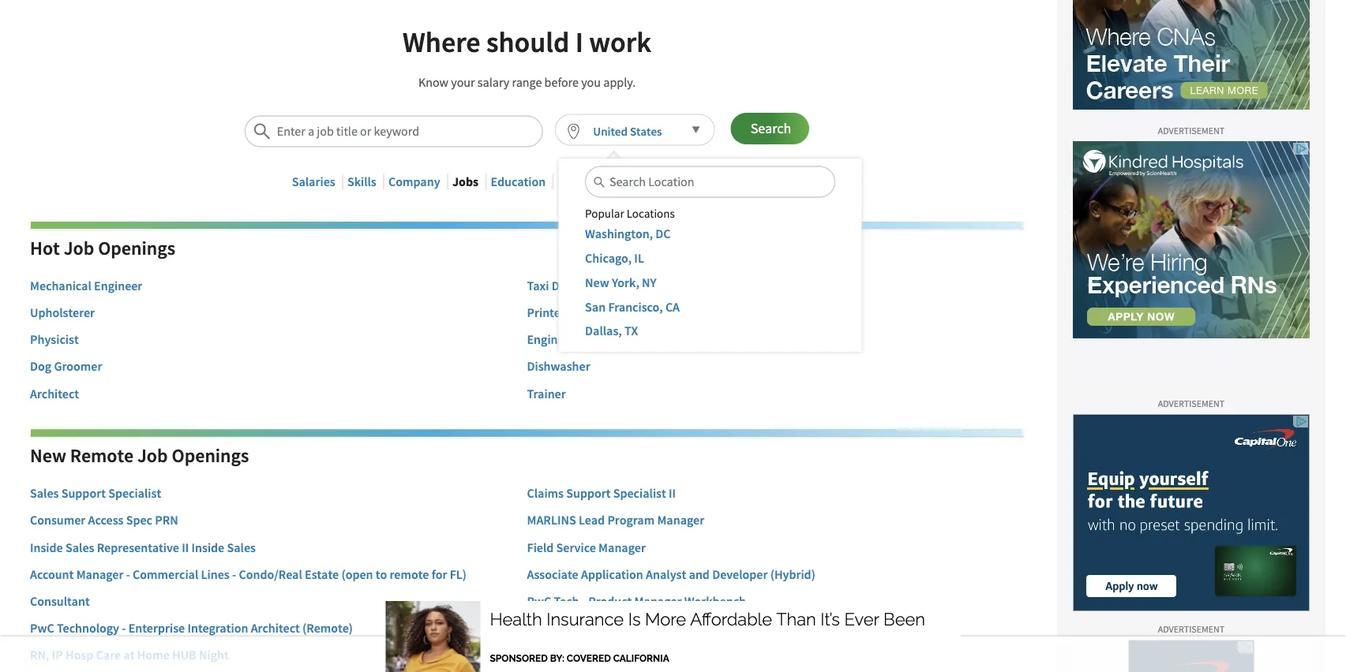 Task type: locate. For each thing, give the bounding box(es) containing it.
mechanical engineer
[[30, 278, 142, 294]]

remote
[[390, 567, 429, 583]]

engineer down printer
[[527, 332, 575, 348]]

specialist up the program
[[613, 486, 666, 502]]

support for sales
[[61, 486, 106, 502]]

dishwasher
[[527, 359, 590, 375]]

locations
[[627, 206, 675, 221]]

0 horizontal spatial support
[[61, 486, 106, 502]]

ii up marlins lead program manager
[[669, 486, 676, 502]]

job
[[64, 236, 94, 260], [137, 444, 168, 468]]

associate application analyst and developer (hybrid) link
[[527, 567, 816, 583]]

0 vertical spatial architect
[[30, 386, 79, 402]]

where should i work
[[403, 24, 651, 60]]

openings up mechanical engineer link
[[98, 236, 175, 260]]

1 horizontal spatial job
[[137, 444, 168, 468]]

search image
[[593, 176, 606, 189]]

company
[[389, 174, 440, 190]]

manager down the analyst
[[635, 594, 682, 610]]

skills
[[347, 174, 377, 190]]

pwc for pwc tech - product manager workbench
[[527, 594, 551, 610]]

0 horizontal spatial inside
[[30, 540, 63, 556]]

1 horizontal spatial pwc
[[527, 594, 551, 610]]

1 specialist from the left
[[108, 486, 161, 502]]

attorney
[[581, 648, 628, 664]]

job right hot
[[64, 236, 94, 260]]

None search field
[[245, 116, 543, 147], [585, 166, 835, 198], [245, 116, 543, 147], [585, 166, 835, 198]]

Enter a job title or keyword search field
[[245, 116, 543, 147]]

0 vertical spatial ii
[[669, 486, 676, 502]]

1 vertical spatial architect
[[251, 621, 300, 637]]

pwc
[[527, 594, 551, 610], [30, 621, 54, 637]]

1 horizontal spatial support
[[566, 486, 611, 502]]

support for claims
[[566, 486, 611, 502]]

new left remote
[[30, 444, 66, 468]]

taxi driver
[[527, 278, 585, 294]]

engineer down hot job openings
[[94, 278, 142, 294]]

salaries
[[292, 174, 335, 190]]

ii
[[669, 486, 676, 502], [182, 540, 189, 556]]

1 inside from the left
[[30, 540, 63, 556]]

1 horizontal spatial ii
[[669, 486, 676, 502]]

claims support specialist ii
[[527, 486, 676, 502]]

advertisement region
[[1073, 0, 1310, 110], [1073, 141, 1310, 339], [1073, 415, 1310, 612], [386, 602, 961, 673], [1129, 641, 1255, 673]]

1 associate from the top
[[527, 567, 579, 583]]

architect down dog groomer in the bottom left of the page
[[30, 386, 79, 402]]

rn, ip hosp care at home hub night
[[30, 648, 229, 664]]

specialist for sales support specialist
[[108, 486, 161, 502]]

account manager - commercial lines - condo/real estate (open to remote for fl) link
[[30, 567, 467, 583]]

1 vertical spatial advertisement
[[1158, 398, 1225, 410]]

architect left "(remote)" on the left bottom of page
[[251, 621, 300, 637]]

2 support from the left
[[566, 486, 611, 502]]

-
[[126, 567, 130, 583], [232, 567, 236, 583], [582, 594, 586, 610], [122, 621, 126, 637]]

sales up consumer on the bottom of the page
[[30, 486, 59, 502]]

claims
[[527, 486, 564, 502]]

(open
[[342, 567, 373, 583]]

0 horizontal spatial new
[[30, 444, 66, 468]]

1 horizontal spatial engineer
[[527, 332, 575, 348]]

support up "consumer access spec prn"
[[61, 486, 106, 502]]

new
[[585, 275, 609, 291], [30, 444, 66, 468]]

condo/real
[[239, 567, 302, 583]]

- for pwc tech - product manager workbench
[[582, 594, 586, 610]]

0 horizontal spatial ii
[[182, 540, 189, 556]]

1 vertical spatial new
[[30, 444, 66, 468]]

dishwasher link
[[527, 359, 590, 375]]

0 vertical spatial advertisement
[[1158, 125, 1225, 137]]

associate for associate application analyst and developer (hybrid)
[[527, 567, 579, 583]]

2 associate from the top
[[527, 648, 579, 664]]

consumer
[[30, 513, 86, 529]]

2 vertical spatial advertisement
[[1158, 624, 1225, 636]]

1 vertical spatial ii
[[182, 540, 189, 556]]

0 horizontal spatial job
[[64, 236, 94, 260]]

openings up prn
[[172, 444, 249, 468]]

1 horizontal spatial inside
[[192, 540, 224, 556]]

- for account manager - commercial lines - condo/real estate (open to remote for fl)
[[126, 567, 130, 583]]

cost
[[615, 174, 639, 190]]

ii up commercial
[[182, 540, 189, 556]]

0 vertical spatial pwc
[[527, 594, 551, 610]]

developer
[[712, 567, 768, 583]]

park ranger
[[527, 621, 593, 637]]

mechanical engineer link
[[30, 278, 142, 294]]

- down representative
[[126, 567, 130, 583]]

program
[[608, 513, 655, 529]]

specialist up spec on the bottom left of the page
[[108, 486, 161, 502]]

field service manager link
[[527, 540, 646, 556]]

inside up lines
[[192, 540, 224, 556]]

sales down consumer on the bottom of the page
[[66, 540, 94, 556]]

tx
[[625, 324, 638, 339]]

associate down field
[[527, 567, 579, 583]]

0 vertical spatial engineer
[[94, 278, 142, 294]]

- right tech on the left bottom
[[582, 594, 586, 610]]

1 vertical spatial pwc
[[30, 621, 54, 637]]

consumer access spec prn link
[[30, 513, 178, 529]]

0 horizontal spatial pwc
[[30, 621, 54, 637]]

0 horizontal spatial architect
[[30, 386, 79, 402]]

- up at
[[122, 621, 126, 637]]

search image
[[253, 122, 271, 141]]

0 vertical spatial associate
[[527, 567, 579, 583]]

know
[[418, 75, 449, 90]]

pwc up park
[[527, 594, 551, 610]]

1 horizontal spatial architect
[[251, 621, 300, 637]]

associate down park ranger link
[[527, 648, 579, 664]]

3 advertisement from the top
[[1158, 624, 1225, 636]]

to
[[376, 567, 387, 583]]

ii for representative
[[182, 540, 189, 556]]

manager
[[657, 513, 705, 529], [599, 540, 646, 556], [76, 567, 124, 583], [635, 594, 682, 610]]

printer link
[[527, 305, 565, 321]]

new up san
[[585, 275, 609, 291]]

benefits link
[[558, 174, 603, 190]]

pwc technology - enterprise integration architect (remote)
[[30, 621, 353, 637]]

associate application analyst and developer (hybrid)
[[527, 567, 816, 583]]

0 horizontal spatial sales
[[30, 486, 59, 502]]

inside up account
[[30, 540, 63, 556]]

dallas, tx
[[585, 324, 638, 339]]

range
[[512, 75, 542, 90]]

inside sales representative ii inside sales link
[[30, 540, 256, 556]]

1 vertical spatial job
[[137, 444, 168, 468]]

0 horizontal spatial specialist
[[108, 486, 161, 502]]

hub
[[172, 648, 196, 664]]

ii for specialist
[[669, 486, 676, 502]]

architect
[[30, 386, 79, 402], [251, 621, 300, 637]]

support up lead
[[566, 486, 611, 502]]

enterprise
[[128, 621, 185, 637]]

1 vertical spatial associate
[[527, 648, 579, 664]]

1 vertical spatial openings
[[172, 444, 249, 468]]

cost of living link
[[615, 174, 688, 190]]

1 support from the left
[[61, 486, 106, 502]]

0 horizontal spatial engineer
[[94, 278, 142, 294]]

(remote)
[[303, 621, 353, 637]]

2 specialist from the left
[[613, 486, 666, 502]]

ca
[[666, 299, 680, 315]]

pwc tech - product manager workbench link
[[527, 594, 746, 610]]

pwc up rn,
[[30, 621, 54, 637]]

sales up account manager - commercial lines - condo/real estate (open to remote for fl) link
[[227, 540, 256, 556]]

associate
[[527, 567, 579, 583], [527, 648, 579, 664]]

dog groomer link
[[30, 359, 102, 375]]

hot job openings
[[30, 236, 175, 260]]

before
[[545, 75, 579, 90]]

upholsterer link
[[30, 305, 95, 321]]

openings
[[98, 236, 175, 260], [172, 444, 249, 468]]

0 vertical spatial new
[[585, 275, 609, 291]]

san francisco, ca
[[585, 299, 680, 315]]

technology
[[57, 621, 119, 637]]

consumer access spec prn
[[30, 513, 178, 529]]

1 horizontal spatial new
[[585, 275, 609, 291]]

- right lines
[[232, 567, 236, 583]]

1 horizontal spatial specialist
[[613, 486, 666, 502]]

job right remote
[[137, 444, 168, 468]]

new for new york, ny
[[585, 275, 609, 291]]

pwc tech - product manager workbench
[[527, 594, 746, 610]]

claims support specialist ii link
[[527, 486, 676, 502]]



Task type: vqa. For each thing, say whether or not it's contained in the screenshot.
right Pwc
yes



Task type: describe. For each thing, give the bounding box(es) containing it.
architect link
[[30, 386, 79, 402]]

sales support specialist
[[30, 486, 161, 502]]

should
[[486, 24, 570, 60]]

dc
[[656, 226, 671, 242]]

states
[[630, 124, 662, 139]]

rn,
[[30, 648, 49, 664]]

2 inside from the left
[[192, 540, 224, 556]]

united
[[593, 124, 628, 139]]

marlins
[[527, 513, 576, 529]]

dallas, tx link
[[585, 324, 638, 339]]

new remote job openings
[[30, 444, 249, 468]]

skills link
[[347, 174, 377, 190]]

at
[[123, 648, 135, 664]]

united states button
[[555, 114, 715, 146]]

manager down representative
[[76, 567, 124, 583]]

dog
[[30, 359, 51, 375]]

trainer link
[[527, 386, 566, 402]]

jobs
[[452, 174, 479, 190]]

popular
[[585, 206, 624, 221]]

living
[[655, 174, 688, 190]]

new york, ny link
[[585, 275, 657, 291]]

ranger
[[555, 621, 593, 637]]

you
[[581, 75, 601, 90]]

specialist for claims support specialist ii
[[613, 486, 666, 502]]

manager right the program
[[657, 513, 705, 529]]

marlins lead program manager
[[527, 513, 705, 529]]

engineer link
[[527, 332, 575, 348]]

(hybrid)
[[771, 567, 816, 583]]

taxi
[[527, 278, 549, 294]]

where
[[403, 24, 481, 60]]

new for new remote job openings
[[30, 444, 66, 468]]

washington, dc
[[585, 226, 671, 242]]

analyst
[[646, 567, 686, 583]]

workbench
[[684, 594, 746, 610]]

night
[[199, 648, 229, 664]]

san
[[585, 299, 606, 315]]

0 vertical spatial job
[[64, 236, 94, 260]]

your
[[451, 75, 475, 90]]

Search Location search field
[[585, 166, 835, 198]]

pwc for pwc technology - enterprise integration architect (remote)
[[30, 621, 54, 637]]

1 advertisement from the top
[[1158, 125, 1225, 137]]

francisco,
[[608, 299, 663, 315]]

1 vertical spatial engineer
[[527, 332, 575, 348]]

physicist
[[30, 332, 79, 348]]

salaries link
[[292, 174, 335, 190]]

dog groomer
[[30, 359, 102, 375]]

dallas,
[[585, 324, 622, 339]]

care
[[96, 648, 121, 664]]

0 vertical spatial openings
[[98, 236, 175, 260]]

know your salary range before you apply.
[[418, 75, 636, 90]]

field
[[527, 540, 554, 556]]

consultant
[[30, 594, 90, 610]]

remote
[[70, 444, 134, 468]]

education
[[491, 174, 546, 190]]

upholsterer
[[30, 305, 95, 321]]

spec
[[126, 513, 152, 529]]

triangle down image
[[686, 120, 706, 140]]

salary
[[478, 75, 510, 90]]

integration
[[187, 621, 248, 637]]

and
[[689, 567, 710, 583]]

account manager - commercial lines - condo/real estate (open to remote for fl)
[[30, 567, 467, 583]]

washington, dc link
[[585, 226, 671, 242]]

prn
[[155, 513, 178, 529]]

apply.
[[603, 75, 636, 90]]

1 horizontal spatial sales
[[66, 540, 94, 556]]

commercial
[[133, 567, 198, 583]]

hot
[[30, 236, 60, 260]]

pwc technology - enterprise integration architect (remote) link
[[30, 621, 353, 637]]

groomer
[[54, 359, 102, 375]]

work
[[589, 24, 651, 60]]

rn, ip hosp care at home hub night link
[[30, 648, 229, 664]]

ip
[[52, 648, 63, 664]]

account
[[30, 567, 74, 583]]

ny
[[642, 275, 657, 291]]

trainer
[[527, 386, 566, 402]]

lines
[[201, 567, 230, 583]]

inside sales representative ii inside sales
[[30, 540, 256, 556]]

cost of living
[[615, 174, 688, 190]]

printer
[[527, 305, 565, 321]]

2 advertisement from the top
[[1158, 398, 1225, 410]]

- for pwc technology - enterprise integration architect (remote)
[[122, 621, 126, 637]]

associate for associate attorney
[[527, 648, 579, 664]]

home
[[137, 648, 170, 664]]

field service manager
[[527, 540, 646, 556]]

associate attorney
[[527, 648, 628, 664]]

united states
[[593, 124, 662, 139]]

manager down marlins lead program manager link
[[599, 540, 646, 556]]

consultant link
[[30, 594, 90, 610]]

chicago, il link
[[585, 251, 644, 266]]

sales support specialist link
[[30, 486, 161, 502]]

2 horizontal spatial sales
[[227, 540, 256, 556]]

popular locations
[[585, 206, 675, 221]]

mechanical
[[30, 278, 91, 294]]

chicago,
[[585, 251, 632, 266]]

product
[[588, 594, 632, 610]]

physicist link
[[30, 332, 79, 348]]



